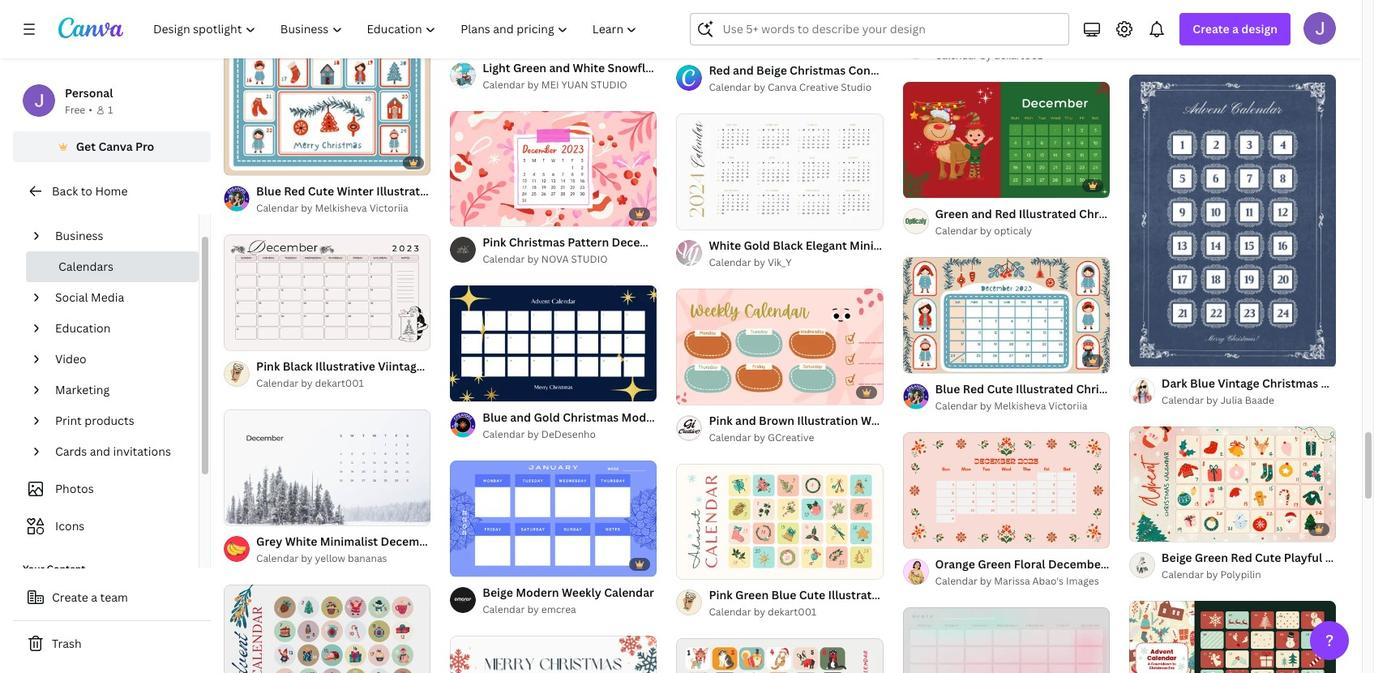 Task type: vqa. For each thing, say whether or not it's contained in the screenshot.
Teams to the top
no



Task type: describe. For each thing, give the bounding box(es) containing it.
green pink pastel illustrated cute advent christmas calendar image
[[224, 585, 431, 673]]

business
[[55, 228, 103, 243]]

1 vertical spatial calendar by mei yuan studio link
[[483, 77, 657, 93]]

education
[[55, 320, 111, 336]]

orange
[[936, 557, 976, 572]]

by inside the white grey minimalist simple october 2023 monthly calendar calendar by dekart001
[[981, 49, 992, 63]]

personal
[[65, 85, 113, 101]]

bananas
[[348, 552, 387, 566]]

create a design
[[1194, 21, 1278, 37]]

brown
[[759, 413, 795, 428]]

1 of 13 link
[[677, 113, 884, 230]]

your content
[[23, 562, 85, 576]]

blue and red illustrative advent christ link
[[1162, 22, 1375, 40]]

calendar by dekart001
[[256, 377, 364, 390]]

christmas inside green and red illustrated christmas december 2022 calendar calendar by opticaly
[[1080, 206, 1136, 222]]

black
[[773, 237, 803, 253]]

blue and red illustrative advent christmas calendar image
[[1130, 0, 1337, 15]]

red and beige christmas consumer/personal calendar link
[[709, 61, 1011, 79]]

and for blue and red illustrative advent christ
[[1190, 23, 1211, 39]]

12
[[480, 558, 489, 570]]

pro
[[135, 139, 154, 154]]

light green and white snowflakes december 2023 winter calendar image
[[450, 0, 657, 52]]

christmas inside pink green blue cute illustrative christmas advent calendar calendar by dekart001
[[891, 588, 947, 603]]

illustrated
[[1020, 206, 1077, 222]]

a for team
[[91, 590, 97, 605]]

create a design button
[[1181, 13, 1291, 45]]

1 of 12
[[462, 558, 489, 570]]

green for orange green floral december 2023 monthly calendar
[[978, 557, 1012, 572]]

red yellow illustrative christmas advent calendar image
[[677, 639, 884, 673]]

christmas inside pink christmas pattern december 2023 monthly calendar calendar by nova studio
[[509, 235, 565, 250]]

monthly inside white gold  black elegant minimalist 2024 monthly calendar calendar by vik_y
[[941, 237, 987, 253]]

calendar inside dark blue vintage christmas advent ca calendar by julia baade
[[1162, 393, 1205, 407]]

icons link
[[23, 511, 189, 542]]

white gold  black elegant minimalist 2024 monthly calendar image
[[677, 113, 884, 230]]

pink green blue cute illustrative christmas advent calendar link
[[709, 587, 1043, 605]]

blue inside pink green blue cute illustrative christmas advent calendar calendar by dekart001
[[772, 588, 797, 603]]

back to home link
[[13, 175, 211, 208]]

free
[[65, 103, 85, 117]]

a for design
[[1233, 21, 1239, 37]]

by inside blue and gold christmas modern calendar calendar by dedesenho
[[528, 428, 539, 442]]

christmas inside 'red and beige christmas consumer/personal calendar calendar by canva creative studio'
[[790, 62, 846, 78]]

dark blue vintage christmas advent calendar image
[[1130, 74, 1337, 367]]

elegant
[[806, 237, 847, 253]]

1 vertical spatial mei
[[542, 78, 559, 91]]

white for white gold  black elegant minimalist 2024 monthly calendar
[[709, 237, 742, 253]]

by inside green and red illustrated christmas december 2022 calendar calendar by opticaly
[[981, 224, 992, 238]]

nova
[[542, 253, 569, 266]]

illustrative inside pink green blue cute illustrative christmas advent calendar calendar by dekart001
[[829, 588, 889, 603]]

blue red cute winter illustration christmas advent calendar link
[[256, 183, 592, 201]]

blue red cute winter illustration christmas advent calendar image
[[224, 0, 431, 176]]

social media
[[55, 290, 124, 305]]

cards
[[55, 444, 87, 459]]

white gold  black elegant minimalist 2024 monthly calendar link
[[709, 237, 1040, 254]]

pink christmas pattern december 2023 monthly calendar image
[[450, 111, 657, 227]]

by inside white gold  black elegant minimalist 2024 monthly calendar calendar by vik_y
[[754, 255, 766, 269]]

calendar by melkisheva victoriia
[[936, 399, 1088, 413]]

gcreative
[[768, 430, 815, 444]]

christ
[[1343, 23, 1375, 39]]

red and beige christmas consumer/personal calendar image
[[677, 0, 884, 54]]

calendar by dekart001 link for white
[[936, 48, 1110, 64]]

by inside blue red cute winter illustration christmas advent calendar calendar by melkisheva victoriia
[[301, 201, 313, 215]]

winter
[[337, 184, 374, 199]]

marissa
[[995, 574, 1031, 588]]

trash link
[[13, 628, 211, 660]]

trash
[[52, 636, 82, 651]]

create a team button
[[13, 582, 211, 614]]

blue and gold christmas modern calendar image
[[450, 286, 657, 402]]

blue and gold christmas modern calendar calendar by dedesenho
[[483, 410, 718, 442]]

and for pink and brown illustration weekly calendar
[[736, 413, 757, 428]]

advent inside dark blue vintage christmas advent ca calendar by julia baade
[[1322, 375, 1362, 391]]

home
[[95, 183, 128, 199]]

photos link
[[23, 474, 189, 505]]

2024
[[911, 237, 938, 253]]

pink for pink christmas pattern december 2023 monthly calendar
[[483, 235, 507, 250]]

cute inside pink green blue cute illustrative christmas advent calendar calendar by dekart001
[[800, 588, 826, 603]]

by inside dark blue vintage christmas advent ca calendar by julia baade
[[1207, 393, 1219, 407]]

vik_y
[[768, 255, 792, 269]]

monthly for grey white minimalist december 2022 monthly calendar
[[470, 534, 517, 549]]

christmas inside blue and gold christmas modern calendar calendar by dedesenho
[[563, 410, 619, 425]]

education link
[[49, 313, 189, 344]]

advent inside blue and red illustrative advent christ calendar by mei yuan studio
[[1300, 23, 1340, 39]]

white grey minimalist simple october 2023 monthly calendar calendar by dekart001
[[936, 31, 1278, 63]]

by inside beige modern weekly calendar calendar by emcrea
[[528, 603, 539, 617]]

calendar inside calendar by polypilin link
[[1162, 568, 1205, 582]]

calendar by polypilin
[[1162, 568, 1262, 582]]

grey white minimalist december 2022 monthly calendar link
[[256, 533, 570, 551]]

red inside blue red cute winter illustration christmas advent calendar calendar by melkisheva victoriia
[[284, 184, 305, 199]]

december for pink christmas pattern december 2023 monthly calendar
[[612, 235, 670, 250]]

design
[[1242, 21, 1278, 37]]

print
[[55, 413, 82, 428]]

melkisheva inside blue red cute winter illustration christmas advent calendar calendar by melkisheva victoriia
[[315, 201, 367, 215]]

canva inside 'red and beige christmas consumer/personal calendar calendar by canva creative studio'
[[768, 80, 797, 94]]

and for blue and gold christmas modern calendar
[[511, 410, 531, 425]]

calendar by emcrea link
[[483, 602, 655, 618]]

media
[[91, 290, 124, 305]]

print products link
[[49, 406, 189, 436]]

dedesenho
[[542, 428, 596, 442]]

white for white grey minimalist simple october 2023 monthly calendar
[[936, 31, 968, 47]]

dekart001 for white
[[995, 49, 1044, 63]]

emcrea
[[542, 603, 577, 617]]

invitations
[[113, 444, 171, 459]]

images
[[1067, 574, 1100, 588]]

red inside green and red illustrated christmas december 2022 calendar calendar by opticaly
[[995, 206, 1017, 222]]

modern inside blue and gold christmas modern calendar calendar by dedesenho
[[622, 410, 665, 425]]

pink and brown illustration weekly calendar link
[[709, 412, 954, 430]]

opticaly
[[995, 224, 1033, 238]]

calendars
[[58, 259, 114, 274]]

illustration inside pink and brown illustration weekly calendar calendar by gcreative
[[798, 413, 859, 428]]

social media link
[[49, 282, 189, 313]]

calendar by opticaly link
[[936, 223, 1110, 240]]

icons
[[55, 518, 85, 534]]

red white colorful illustrative christmas advent countdown calendar image
[[450, 636, 657, 673]]

blue for blue and red illustrative advent christ
[[1162, 23, 1187, 39]]

1 for white gold  black elegant minimalist 2024 monthly calendar
[[688, 210, 693, 222]]

red inside blue and red illustrative advent christ calendar by mei yuan studio
[[1214, 23, 1235, 39]]

1 vertical spatial studio
[[591, 78, 628, 91]]

back to home
[[52, 183, 128, 199]]

gold inside blue and gold christmas modern calendar calendar by dedesenho
[[534, 410, 560, 425]]

victoriia inside blue red cute winter illustration christmas advent calendar calendar by melkisheva victoriia
[[370, 201, 409, 215]]

2023 inside the white grey minimalist simple october 2023 monthly calendar calendar by dekart001
[[1149, 31, 1177, 47]]

calendar by vik_y link
[[709, 254, 884, 271]]

cards and invitations
[[55, 444, 171, 459]]

studio for december
[[572, 253, 608, 266]]

red inside 'red and beige christmas consumer/personal calendar calendar by canva creative studio'
[[709, 62, 731, 78]]

calendar by yellow bananas link
[[256, 551, 431, 567]]

Search search field
[[723, 14, 1060, 45]]

white inside the grey white minimalist december 2022 monthly calendar calendar by yellow bananas
[[285, 534, 317, 549]]

print products
[[55, 413, 134, 428]]

pink for pink green blue cute illustrative christmas advent calendar
[[709, 588, 733, 603]]

green for pink green blue cute illustrative christmas advent calendar
[[736, 588, 769, 603]]

grey inside the grey white minimalist december 2022 monthly calendar calendar by yellow bananas
[[256, 534, 283, 549]]

cute inside blue red cute winter illustration christmas advent calendar calendar by melkisheva victoriia
[[308, 184, 334, 199]]

video
[[55, 351, 86, 367]]

orange green floral december 2023 monthly calendar image
[[903, 432, 1110, 549]]

calendar by dekart001 link for pink
[[709, 605, 884, 621]]

green and red illustrated christmas december 2022 calendar link
[[936, 206, 1278, 223]]

monthly inside the white grey minimalist simple october 2023 monthly calendar calendar by dekart001
[[1179, 31, 1226, 47]]

calendar by melkisheva victoriia link for blue red cute illustrated christmas holiday decor december 2023 monthly calendar image
[[936, 399, 1110, 415]]



Task type: locate. For each thing, give the bounding box(es) containing it.
white inside white gold  black elegant minimalist 2024 monthly calendar calendar by vik_y
[[709, 237, 742, 253]]

beige up calendar by canva creative studio link
[[757, 62, 787, 78]]

2023 inside orange green floral december 2023 monthly calendar calendar by marissa abao's images
[[1109, 557, 1136, 572]]

0 horizontal spatial victoriia
[[370, 201, 409, 215]]

canva inside button
[[98, 139, 133, 154]]

illustration
[[377, 184, 438, 199], [798, 413, 859, 428]]

0 horizontal spatial 2023
[[672, 235, 699, 250]]

pink and brown illustration weekly calendar image
[[677, 288, 884, 405]]

2022
[[1199, 206, 1225, 222], [441, 534, 468, 549]]

calendar by dekart001 link
[[936, 48, 1110, 64], [256, 376, 431, 392], [709, 605, 884, 621]]

by inside orange green floral december 2023 monthly calendar calendar by marissa abao's images
[[981, 574, 992, 588]]

abao's
[[1033, 574, 1064, 588]]

and
[[1190, 23, 1211, 39], [733, 62, 754, 78], [972, 206, 993, 222], [511, 410, 531, 425], [736, 413, 757, 428], [90, 444, 110, 459]]

by inside 'red and beige christmas consumer/personal calendar calendar by canva creative studio'
[[754, 80, 766, 94]]

calendar by mei yuan studio link down light green and white snowflakes december 2023 winter calendar image in the top of the page
[[483, 77, 657, 93]]

1 vertical spatial modern
[[516, 585, 559, 601]]

studio for illustrative
[[1270, 41, 1307, 55]]

1 vertical spatial calendar by melkisheva victoriia link
[[936, 399, 1110, 415]]

team
[[100, 590, 128, 605]]

monthly for pink christmas pattern december 2023 monthly calendar
[[702, 235, 748, 250]]

monthly right 2024
[[941, 237, 987, 253]]

0 vertical spatial calendar by mei yuan studio link
[[1162, 40, 1337, 56]]

december inside orange green floral december 2023 monthly calendar calendar by marissa abao's images
[[1049, 557, 1106, 572]]

0 vertical spatial studio
[[1270, 41, 1307, 55]]

1 vertical spatial victoriia
[[1049, 399, 1088, 413]]

of for white gold  black elegant minimalist 2024 monthly calendar
[[695, 210, 704, 222]]

0 horizontal spatial green
[[736, 588, 769, 603]]

of
[[695, 210, 704, 222], [469, 558, 478, 570]]

white grey minimalist simple october 2023 monthly calendar image
[[903, 0, 1110, 23]]

2022 inside green and red illustrated christmas december 2022 calendar calendar by opticaly
[[1199, 206, 1225, 222]]

grey inside the white grey minimalist simple october 2023 monthly calendar calendar by dekart001
[[971, 31, 997, 47]]

beige green red cute playful hand drawn illustrative advent christmas calendar image
[[1130, 426, 1337, 543]]

gold
[[744, 237, 771, 253], [534, 410, 560, 425]]

calendar
[[1228, 31, 1278, 47], [1162, 41, 1205, 55], [936, 49, 978, 63], [961, 62, 1011, 78], [483, 78, 525, 91], [709, 80, 752, 94], [542, 184, 592, 199], [256, 201, 299, 215], [1228, 206, 1278, 222], [936, 224, 978, 238], [751, 235, 801, 250], [990, 237, 1040, 253], [483, 253, 525, 266], [709, 255, 752, 269], [256, 377, 299, 390], [1162, 393, 1205, 407], [936, 399, 978, 413], [668, 410, 718, 425], [904, 413, 954, 428], [483, 428, 525, 442], [709, 430, 752, 444], [520, 534, 570, 549], [256, 552, 299, 566], [1188, 557, 1238, 572], [1162, 568, 1205, 582], [936, 574, 978, 588], [604, 585, 655, 601], [993, 588, 1043, 603], [483, 603, 525, 617], [709, 606, 752, 619]]

canva left the pro
[[98, 139, 133, 154]]

1 vertical spatial yuan
[[562, 78, 589, 91]]

1 vertical spatial canva
[[98, 139, 133, 154]]

minimalist left 2024
[[850, 237, 908, 253]]

yuan down light green and white snowflakes december 2023 winter calendar image in the top of the page
[[562, 78, 589, 91]]

calendar by canva creative studio link
[[709, 79, 884, 96]]

1
[[108, 103, 113, 117], [688, 210, 693, 222], [462, 558, 466, 570]]

illustration inside blue red cute winter illustration christmas advent calendar calendar by melkisheva victoriia
[[377, 184, 438, 199]]

studio down light green and white snowflakes december 2023 winter calendar image in the top of the page
[[591, 78, 628, 91]]

studio inside pink christmas pattern december 2023 monthly calendar calendar by nova studio
[[572, 253, 608, 266]]

0 vertical spatial grey
[[971, 31, 997, 47]]

0 horizontal spatial a
[[91, 590, 97, 605]]

and left brown
[[736, 413, 757, 428]]

orange green floral december 2023 monthly calendar link
[[936, 556, 1238, 574]]

2 horizontal spatial 2023
[[1149, 31, 1177, 47]]

0 vertical spatial canva
[[768, 80, 797, 94]]

beige modern weekly calendar link
[[483, 584, 655, 602]]

1 horizontal spatial 2023
[[1109, 557, 1136, 572]]

mei down light green and white snowflakes december 2023 winter calendar image in the top of the page
[[542, 78, 559, 91]]

monthly down blue and red illustrative advent christmas calendar 'image'
[[1179, 31, 1226, 47]]

by inside the grey white minimalist december 2022 monthly calendar calendar by yellow bananas
[[301, 552, 313, 566]]

monthly down 13
[[702, 235, 748, 250]]

0 vertical spatial melkisheva
[[315, 201, 367, 215]]

calendar inside the "calendar by dekart001" link
[[256, 377, 299, 390]]

and right cards
[[90, 444, 110, 459]]

business link
[[49, 221, 189, 251]]

social
[[55, 290, 88, 305]]

and for red and beige christmas consumer/personal calendar
[[733, 62, 754, 78]]

0 vertical spatial modern
[[622, 410, 665, 425]]

december inside green and red illustrated christmas december 2022 calendar calendar by opticaly
[[1139, 206, 1196, 222]]

and down blue and red illustrative advent christmas calendar 'image'
[[1190, 23, 1211, 39]]

dark blue vintage christmas advent ca link
[[1162, 374, 1375, 392]]

create down content
[[52, 590, 88, 605]]

1 vertical spatial grey
[[256, 534, 283, 549]]

1 horizontal spatial melkisheva
[[995, 399, 1047, 413]]

2 horizontal spatial green
[[978, 557, 1012, 572]]

dekart001 inside the white grey minimalist simple october 2023 monthly calendar calendar by dekart001
[[995, 49, 1044, 63]]

orange green floral december 2023 monthly calendar calendar by marissa abao's images
[[936, 557, 1238, 588]]

and inside blue and red illustrative advent christ calendar by mei yuan studio
[[1190, 23, 1211, 39]]

advent inside blue red cute winter illustration christmas advent calendar calendar by melkisheva victoriia
[[499, 184, 539, 199]]

0 vertical spatial 2023
[[1149, 31, 1177, 47]]

create inside dropdown button
[[1194, 21, 1230, 37]]

mei down "create a design"
[[1221, 41, 1239, 55]]

2 vertical spatial green
[[736, 588, 769, 603]]

of left 13
[[695, 210, 704, 222]]

white down 13
[[709, 237, 742, 253]]

2 vertical spatial dekart001
[[768, 606, 817, 619]]

1 horizontal spatial mei
[[1221, 41, 1239, 55]]

yuan inside blue and red illustrative advent christ calendar by mei yuan studio
[[1241, 41, 1268, 55]]

by inside pink christmas pattern december 2023 monthly calendar calendar by nova studio
[[528, 253, 539, 266]]

2023 for orange green floral december 2023 monthly calendar
[[1109, 557, 1136, 572]]

cute up the red yellow illustrative christmas advent calendar image
[[800, 588, 826, 603]]

calendar by julia baade link
[[1162, 392, 1337, 408]]

dark
[[1162, 375, 1188, 391]]

monthly for orange green floral december 2023 monthly calendar
[[1139, 557, 1185, 572]]

0 horizontal spatial 1
[[108, 103, 113, 117]]

13
[[706, 210, 716, 222]]

gold up dedesenho
[[534, 410, 560, 425]]

white up consumer/personal
[[936, 31, 968, 47]]

0 horizontal spatial calendar by dekart001 link
[[256, 376, 431, 392]]

monthly inside orange green floral december 2023 monthly calendar calendar by marissa abao's images
[[1139, 557, 1185, 572]]

0 vertical spatial victoriia
[[370, 201, 409, 215]]

calendar by melkisheva victoriia link
[[256, 201, 431, 217], [936, 399, 1110, 415]]

weekly
[[861, 413, 901, 428], [562, 585, 602, 601]]

1 horizontal spatial calendar by mei yuan studio link
[[1162, 40, 1337, 56]]

1 horizontal spatial 1
[[462, 558, 466, 570]]

modern inside beige modern weekly calendar calendar by emcrea
[[516, 585, 559, 601]]

cute left winter
[[308, 184, 334, 199]]

yellow
[[315, 552, 346, 566]]

0 horizontal spatial minimalist
[[320, 534, 378, 549]]

by inside pink and brown illustration weekly calendar calendar by gcreative
[[754, 430, 766, 444]]

1 horizontal spatial illustration
[[798, 413, 859, 428]]

0 vertical spatial beige
[[757, 62, 787, 78]]

1 horizontal spatial yuan
[[1241, 41, 1268, 55]]

december for orange green floral december 2023 monthly calendar
[[1049, 557, 1106, 572]]

green inside green and red illustrated christmas december 2022 calendar calendar by opticaly
[[936, 206, 969, 222]]

2023 for pink christmas pattern december 2023 monthly calendar
[[672, 235, 699, 250]]

1 vertical spatial 2023
[[672, 235, 699, 250]]

0 horizontal spatial grey
[[256, 534, 283, 549]]

canva
[[768, 80, 797, 94], [98, 139, 133, 154]]

1 horizontal spatial gold
[[744, 237, 771, 253]]

gold up vik_y
[[744, 237, 771, 253]]

1 horizontal spatial canva
[[768, 80, 797, 94]]

beige down 12
[[483, 585, 513, 601]]

1 horizontal spatial illustrative
[[1238, 23, 1298, 39]]

and for green and red illustrated christmas december 2022 calendar
[[972, 206, 993, 222]]

a inside "create a team" button
[[91, 590, 97, 605]]

0 horizontal spatial yuan
[[562, 78, 589, 91]]

create a team
[[52, 590, 128, 605]]

minimalist
[[1000, 31, 1058, 47], [850, 237, 908, 253], [320, 534, 378, 549]]

0 vertical spatial calendar by melkisheva victoriia link
[[256, 201, 431, 217]]

None search field
[[691, 13, 1070, 45]]

gold inside white gold  black elegant minimalist 2024 monthly calendar calendar by vik_y
[[744, 237, 771, 253]]

1 horizontal spatial calendar by dekart001 link
[[709, 605, 884, 621]]

pink green blue cute illustrative christmas advent calendar calendar by dekart001
[[709, 588, 1043, 619]]

1 horizontal spatial create
[[1194, 21, 1230, 37]]

and inside pink and brown illustration weekly calendar calendar by gcreative
[[736, 413, 757, 428]]

christmas inside dark blue vintage christmas advent ca calendar by julia baade
[[1263, 375, 1319, 391]]

green up 2024
[[936, 206, 969, 222]]

monthly inside the grey white minimalist december 2022 monthly calendar calendar by yellow bananas
[[470, 534, 517, 549]]

0 horizontal spatial calendar by melkisheva victoriia link
[[256, 201, 431, 217]]

1 horizontal spatial victoriia
[[1049, 399, 1088, 413]]

0 horizontal spatial illustration
[[377, 184, 438, 199]]

studio inside blue and red illustrative advent christ calendar by mei yuan studio
[[1270, 41, 1307, 55]]

by inside blue and red illustrative advent christ calendar by mei yuan studio
[[1207, 41, 1219, 55]]

marketing link
[[49, 375, 189, 406]]

create inside button
[[52, 590, 88, 605]]

calendar by marissa abao's images link
[[936, 574, 1110, 590]]

0 vertical spatial illustrative
[[1238, 23, 1298, 39]]

beige modern weekly calendar image
[[450, 461, 657, 577]]

0 vertical spatial mei
[[1221, 41, 1239, 55]]

create for create a design
[[1194, 21, 1230, 37]]

0 vertical spatial minimalist
[[1000, 31, 1058, 47]]

calendar by dedesenho link
[[483, 427, 657, 443]]

blue red cute illustrated christmas holiday decor december 2023 monthly calendar image
[[903, 257, 1110, 374]]

grey white minimalist december 2022 monthly calendar image
[[224, 410, 431, 526]]

0 vertical spatial 1
[[108, 103, 113, 117]]

and inside blue and gold christmas modern calendar calendar by dedesenho
[[511, 410, 531, 425]]

grey
[[971, 31, 997, 47], [256, 534, 283, 549]]

1 vertical spatial of
[[469, 558, 478, 570]]

calendar by polypilin link
[[1162, 567, 1337, 584]]

and inside 'red and beige christmas consumer/personal calendar calendar by canva creative studio'
[[733, 62, 754, 78]]

1 horizontal spatial green
[[936, 206, 969, 222]]

and inside cards and invitations link
[[90, 444, 110, 459]]

calendar by melkisheva victoriia link for blue red cute winter illustration christmas advent calendar image
[[256, 201, 431, 217]]

december
[[1139, 206, 1196, 222], [612, 235, 670, 250], [381, 534, 438, 549], [1049, 557, 1106, 572]]

1 vertical spatial beige
[[483, 585, 513, 601]]

1 horizontal spatial dekart001
[[768, 606, 817, 619]]

simple
[[1060, 31, 1098, 47]]

of left 12
[[469, 558, 478, 570]]

0 vertical spatial illustration
[[377, 184, 438, 199]]

0 horizontal spatial illustrative
[[829, 588, 889, 603]]

•
[[89, 103, 92, 117]]

0 vertical spatial yuan
[[1241, 41, 1268, 55]]

red down blue and red illustrative advent christmas calendar 'image'
[[1214, 23, 1235, 39]]

ca
[[1364, 375, 1375, 391]]

0 horizontal spatial create
[[52, 590, 88, 605]]

by inside pink green blue cute illustrative christmas advent calendar calendar by dekart001
[[754, 606, 766, 619]]

2023 inside pink christmas pattern december 2023 monthly calendar calendar by nova studio
[[672, 235, 699, 250]]

1 for beige modern weekly calendar
[[462, 558, 466, 570]]

polypilin
[[1221, 568, 1262, 582]]

create down blue and red illustrative advent christmas calendar 'image'
[[1194, 21, 1230, 37]]

modern up the emcrea
[[516, 585, 559, 601]]

1 horizontal spatial a
[[1233, 21, 1239, 37]]

1 vertical spatial dekart001
[[315, 377, 364, 390]]

white inside the white grey minimalist simple october 2023 monthly calendar calendar by dekart001
[[936, 31, 968, 47]]

0 horizontal spatial 2022
[[441, 534, 468, 549]]

blue and gold christmas modern calendar link
[[483, 409, 718, 427]]

and inside green and red illustrated christmas december 2022 calendar calendar by opticaly
[[972, 206, 993, 222]]

0 vertical spatial dekart001
[[995, 49, 1044, 63]]

green and red illustrated christmas december 2022 calendar image
[[903, 82, 1110, 198]]

illustrative inside blue and red illustrative advent christ calendar by mei yuan studio
[[1238, 23, 1298, 39]]

baade
[[1246, 393, 1275, 407]]

blue inside blue red cute winter illustration christmas advent calendar calendar by melkisheva victoriia
[[256, 184, 281, 199]]

december for grey white minimalist december 2022 monthly calendar
[[381, 534, 438, 549]]

get canva pro button
[[13, 131, 211, 162]]

1 vertical spatial pink
[[709, 413, 733, 428]]

1 horizontal spatial calendar by melkisheva victoriia link
[[936, 399, 1110, 415]]

2 vertical spatial minimalist
[[320, 534, 378, 549]]

1 of 13
[[688, 210, 716, 222]]

pink
[[483, 235, 507, 250], [709, 413, 733, 428], [709, 588, 733, 603]]

1 vertical spatial gold
[[534, 410, 560, 425]]

beige modern weekly calendar calendar by emcrea
[[483, 585, 655, 617]]

2 horizontal spatial calendar by dekart001 link
[[936, 48, 1110, 64]]

1 left 13
[[688, 210, 693, 222]]

1 horizontal spatial beige
[[757, 62, 787, 78]]

minimalist inside the white grey minimalist simple october 2023 monthly calendar calendar by dekart001
[[1000, 31, 1058, 47]]

pink inside pink and brown illustration weekly calendar calendar by gcreative
[[709, 413, 733, 428]]

advent inside pink green blue cute illustrative christmas advent calendar calendar by dekart001
[[950, 588, 990, 603]]

grey up calendar by yellow bananas link
[[256, 534, 283, 549]]

monthly
[[1179, 31, 1226, 47], [702, 235, 748, 250], [941, 237, 987, 253], [470, 534, 517, 549], [1139, 557, 1185, 572]]

pink for pink and brown illustration weekly calendar
[[709, 413, 733, 428]]

and up calendar by opticaly link
[[972, 206, 993, 222]]

white up yellow
[[285, 534, 317, 549]]

beige inside 'red and beige christmas consumer/personal calendar calendar by canva creative studio'
[[757, 62, 787, 78]]

beige
[[757, 62, 787, 78], [483, 585, 513, 601]]

red
[[1214, 23, 1235, 39], [709, 62, 731, 78], [284, 184, 305, 199], [995, 206, 1017, 222]]

blue inside dark blue vintage christmas advent ca calendar by julia baade
[[1191, 375, 1216, 391]]

1 horizontal spatial grey
[[971, 31, 997, 47]]

1 right • at the top left of the page
[[108, 103, 113, 117]]

mei inside blue and red illustrative advent christ calendar by mei yuan studio
[[1221, 41, 1239, 55]]

0 vertical spatial green
[[936, 206, 969, 222]]

1 vertical spatial create
[[52, 590, 88, 605]]

blue inside blue and red illustrative advent christ calendar by mei yuan studio
[[1162, 23, 1187, 39]]

and up calendar by dedesenho link
[[511, 410, 531, 425]]

0 horizontal spatial gold
[[534, 410, 560, 425]]

modern
[[622, 410, 665, 425], [516, 585, 559, 601]]

red up opticaly
[[995, 206, 1017, 222]]

0 horizontal spatial dekart001
[[315, 377, 364, 390]]

white gold  black elegant minimalist 2024 monthly calendar calendar by vik_y
[[709, 237, 1040, 269]]

2 vertical spatial studio
[[572, 253, 608, 266]]

weekly inside beige modern weekly calendar calendar by emcrea
[[562, 585, 602, 601]]

yuan down design
[[1241, 41, 1268, 55]]

0 horizontal spatial white
[[285, 534, 317, 549]]

0 vertical spatial gold
[[744, 237, 771, 253]]

1 horizontal spatial white
[[709, 237, 742, 253]]

weekly inside pink and brown illustration weekly calendar calendar by gcreative
[[861, 413, 901, 428]]

advent
[[1300, 23, 1340, 39], [499, 184, 539, 199], [1322, 375, 1362, 391], [950, 588, 990, 603]]

illustration right winter
[[377, 184, 438, 199]]

1 horizontal spatial weekly
[[861, 413, 901, 428]]

pink green blue cute illustrative christmas advent calendar image
[[677, 463, 884, 580]]

1 vertical spatial minimalist
[[850, 237, 908, 253]]

video link
[[49, 344, 189, 375]]

studio down pattern
[[572, 253, 608, 266]]

0 horizontal spatial melkisheva
[[315, 201, 367, 215]]

studio down blue and red illustrative advent christ link at right
[[1270, 41, 1307, 55]]

blue for blue red cute winter illustration christmas advent calendar
[[256, 184, 281, 199]]

minimalist for white grey minimalist simple october 2023 monthly calendar
[[1000, 31, 1058, 47]]

0 horizontal spatial calendar by mei yuan studio link
[[483, 77, 657, 93]]

calendar by mei yuan studio link down design
[[1162, 40, 1337, 56]]

red and yellow playful illustrative christmas advent calendar image
[[1130, 601, 1337, 673]]

2 horizontal spatial 1
[[688, 210, 693, 222]]

free •
[[65, 103, 92, 117]]

creative
[[800, 80, 839, 94]]

0 vertical spatial pink
[[483, 235, 507, 250]]

monthly left polypilin
[[1139, 557, 1185, 572]]

blue for blue and gold christmas modern calendar
[[483, 410, 508, 425]]

photos
[[55, 481, 94, 496]]

jacob simon image
[[1304, 12, 1337, 45]]

december inside pink christmas pattern december 2023 monthly calendar calendar by nova studio
[[612, 235, 670, 250]]

pink inside pink green blue cute illustrative christmas advent calendar calendar by dekart001
[[709, 588, 733, 603]]

1 left 12
[[462, 558, 466, 570]]

a inside create a design dropdown button
[[1233, 21, 1239, 37]]

a left team
[[91, 590, 97, 605]]

top level navigation element
[[143, 13, 652, 45]]

green inside orange green floral december 2023 monthly calendar calendar by marissa abao's images
[[978, 557, 1012, 572]]

dekart001 inside pink green blue cute illustrative christmas advent calendar calendar by dekart001
[[768, 606, 817, 619]]

calendar by mei yuan studio
[[483, 78, 628, 91]]

0 vertical spatial weekly
[[861, 413, 901, 428]]

2 vertical spatial pink
[[709, 588, 733, 603]]

1 horizontal spatial modern
[[622, 410, 665, 425]]

0 horizontal spatial modern
[[516, 585, 559, 601]]

red down 'red and beige christmas consumer/personal calendar' "image" at the top of page
[[709, 62, 731, 78]]

vintage
[[1219, 375, 1260, 391]]

consumer/personal
[[849, 62, 958, 78]]

a
[[1233, 21, 1239, 37], [91, 590, 97, 605]]

0 horizontal spatial cute
[[308, 184, 334, 199]]

pink black illustrative viintage december 2023 monthly calendar image
[[224, 234, 431, 351]]

0 horizontal spatial canva
[[98, 139, 133, 154]]

versatile, modern printed planner calendar for the month image
[[903, 607, 1110, 673]]

calendar by nova studio link
[[483, 252, 657, 268]]

pink christmas pattern december 2023 monthly calendar link
[[483, 234, 801, 252]]

get
[[76, 139, 96, 154]]

1 vertical spatial 1
[[688, 210, 693, 222]]

pink christmas pattern december 2023 monthly calendar calendar by nova studio
[[483, 235, 801, 266]]

0 vertical spatial create
[[1194, 21, 1230, 37]]

1 vertical spatial illustrative
[[829, 588, 889, 603]]

monthly inside pink christmas pattern december 2023 monthly calendar calendar by nova studio
[[702, 235, 748, 250]]

2022 inside the grey white minimalist december 2022 monthly calendar calendar by yellow bananas
[[441, 534, 468, 549]]

cards and invitations link
[[49, 436, 189, 467]]

october
[[1101, 31, 1147, 47]]

create for create a team
[[52, 590, 88, 605]]

a down blue and red illustrative advent christmas calendar 'image'
[[1233, 21, 1239, 37]]

get canva pro
[[76, 139, 154, 154]]

1 vertical spatial calendar by dekart001 link
[[256, 376, 431, 392]]

2 horizontal spatial white
[[936, 31, 968, 47]]

minimalist inside the grey white minimalist december 2022 monthly calendar calendar by yellow bananas
[[320, 534, 378, 549]]

minimalist inside white gold  black elegant minimalist 2024 monthly calendar calendar by vik_y
[[850, 237, 908, 253]]

green up the red yellow illustrative christmas advent calendar image
[[736, 588, 769, 603]]

christmas inside blue red cute winter illustration christmas advent calendar calendar by melkisheva victoriia
[[440, 184, 496, 199]]

pink inside pink christmas pattern december 2023 monthly calendar calendar by nova studio
[[483, 235, 507, 250]]

pattern
[[568, 235, 609, 250]]

green up marissa
[[978, 557, 1012, 572]]

white grey minimalist simple october 2023 monthly calendar link
[[936, 30, 1278, 48]]

red left winter
[[284, 184, 305, 199]]

green inside pink green blue cute illustrative christmas advent calendar calendar by dekart001
[[736, 588, 769, 603]]

grey down the white grey minimalist simple october 2023 monthly calendar image
[[971, 31, 997, 47]]

of for beige modern weekly calendar
[[469, 558, 478, 570]]

back
[[52, 183, 78, 199]]

beige inside beige modern weekly calendar calendar by emcrea
[[483, 585, 513, 601]]

blue red cute winter illustration christmas advent calendar calendar by melkisheva victoriia
[[256, 184, 592, 215]]

1 horizontal spatial 2022
[[1199, 206, 1225, 222]]

dark blue vintage christmas advent ca calendar by julia baade
[[1162, 375, 1375, 407]]

0 vertical spatial cute
[[308, 184, 334, 199]]

illustration up calendar by gcreative link
[[798, 413, 859, 428]]

dekart001 inside the "calendar by dekart001" link
[[315, 377, 364, 390]]

dekart001 for pink
[[768, 606, 817, 619]]

0 horizontal spatial of
[[469, 558, 478, 570]]

1 vertical spatial green
[[978, 557, 1012, 572]]

and up calendar by canva creative studio link
[[733, 62, 754, 78]]

canva left creative
[[768, 80, 797, 94]]

calendar inside blue and red illustrative advent christ calendar by mei yuan studio
[[1162, 41, 1205, 55]]

mei
[[1221, 41, 1239, 55], [542, 78, 559, 91]]

monthly up 12
[[470, 534, 517, 549]]

blue inside blue and gold christmas modern calendar calendar by dedesenho
[[483, 410, 508, 425]]

1 horizontal spatial minimalist
[[850, 237, 908, 253]]

minimalist up calendar by yellow bananas link
[[320, 534, 378, 549]]

julia
[[1221, 393, 1243, 407]]

melkisheva
[[315, 201, 367, 215], [995, 399, 1047, 413]]

minimalist down the white grey minimalist simple october 2023 monthly calendar image
[[1000, 31, 1058, 47]]

december inside the grey white minimalist december 2022 monthly calendar calendar by yellow bananas
[[381, 534, 438, 549]]

modern up calendar by dedesenho link
[[622, 410, 665, 425]]

grey white minimalist december 2022 monthly calendar calendar by yellow bananas
[[256, 534, 570, 566]]

marketing
[[55, 382, 110, 397]]

minimalist for grey white minimalist december 2022 monthly calendar
[[320, 534, 378, 549]]

1 vertical spatial weekly
[[562, 585, 602, 601]]



